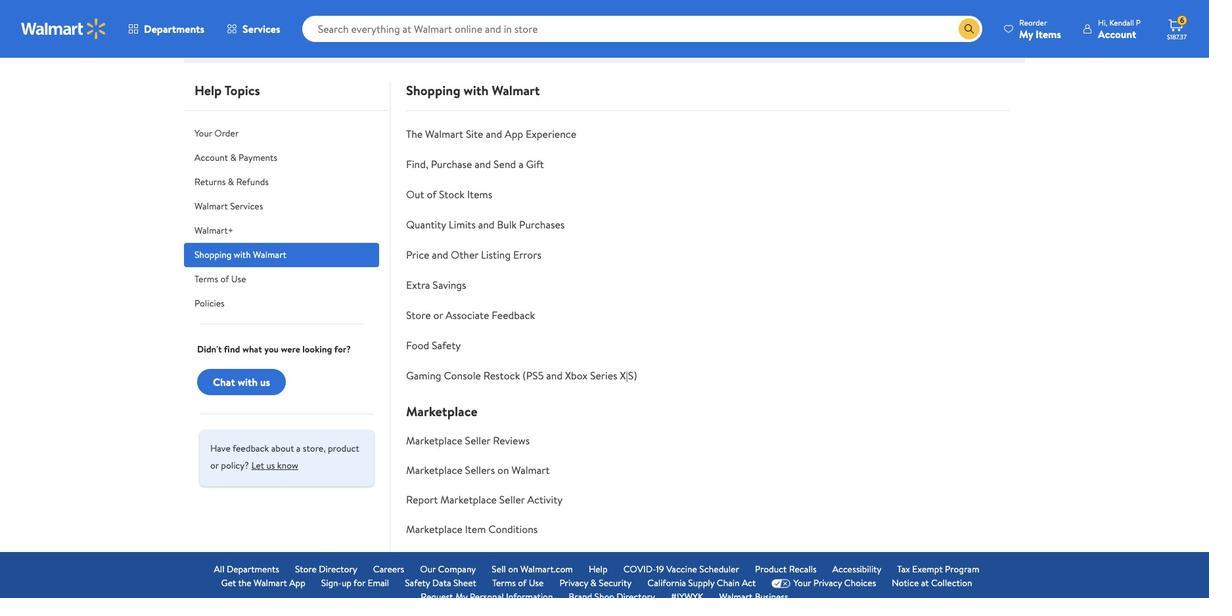 Task type: vqa. For each thing, say whether or not it's contained in the screenshot.
"Find, Purchase and Send a Gift" link
yes



Task type: locate. For each thing, give the bounding box(es) containing it.
0 horizontal spatial items
[[467, 187, 493, 202]]

1 horizontal spatial help
[[589, 563, 608, 577]]

help for help topics
[[195, 82, 222, 99]]

What do you need help with? search field
[[324, 16, 885, 47]]

hi, kendall p account
[[1098, 17, 1141, 41]]

1 vertical spatial account
[[195, 151, 228, 164]]

associate
[[446, 308, 489, 323]]

about
[[271, 442, 294, 456]]

0 vertical spatial items
[[1036, 27, 1062, 41]]

departments
[[144, 22, 205, 36], [227, 563, 279, 577]]

1 horizontal spatial or
[[434, 308, 443, 323]]

didn't find what you were looking for?
[[197, 343, 351, 356]]

terms of use link
[[184, 268, 379, 292], [492, 577, 544, 591]]

0 vertical spatial store
[[406, 308, 431, 323]]

1 horizontal spatial terms of use link
[[492, 577, 544, 591]]

app
[[505, 127, 523, 141], [289, 577, 306, 590]]

0 vertical spatial &
[[230, 151, 236, 164]]

1 horizontal spatial store
[[406, 308, 431, 323]]

price
[[406, 248, 430, 262]]

the
[[238, 577, 252, 590]]

gaming
[[406, 369, 442, 383]]

sign-up for email link
[[321, 577, 389, 591]]

1 vertical spatial with
[[234, 249, 251, 262]]

1 vertical spatial your
[[794, 577, 811, 590]]

6 $187.37
[[1168, 15, 1187, 41]]

a left store,
[[296, 442, 301, 456]]

safety down our
[[405, 577, 430, 590]]

0 vertical spatial help
[[195, 82, 222, 99]]

sheet
[[454, 577, 477, 590]]

items right stock
[[467, 187, 493, 202]]

0 vertical spatial departments
[[144, 22, 205, 36]]

0 vertical spatial terms
[[195, 273, 218, 286]]

store down the "extra"
[[406, 308, 431, 323]]

1 horizontal spatial of
[[427, 187, 437, 202]]

help up privacy & security
[[589, 563, 608, 577]]

1 vertical spatial store
[[295, 563, 317, 577]]

marketplace up marketplace sellers on walmart
[[406, 434, 463, 448]]

0 vertical spatial with
[[464, 82, 489, 99]]

walmart right the at the bottom left of page
[[254, 577, 287, 590]]

a left gift at the top
[[519, 157, 524, 172]]

returns
[[195, 176, 226, 189]]

shopping down walmart+
[[195, 249, 232, 262]]

sign-
[[321, 577, 342, 590]]

1 horizontal spatial a
[[519, 157, 524, 172]]

privacy left the help link
[[560, 577, 588, 590]]

account left $187.37
[[1098, 27, 1137, 41]]

terms down sell
[[492, 577, 516, 590]]

shopping
[[406, 82, 461, 99], [195, 249, 232, 262]]

0 horizontal spatial your
[[195, 127, 212, 140]]

marketplace down report
[[406, 523, 463, 537]]

1 vertical spatial or
[[210, 460, 219, 473]]

feedback
[[233, 442, 269, 456]]

tax exempt program link
[[898, 563, 980, 577]]

quantity
[[406, 218, 446, 232]]

1 horizontal spatial account
[[1098, 27, 1137, 41]]

account up returns
[[195, 151, 228, 164]]

marketplace up marketplace seller reviews
[[406, 403, 478, 421]]

with right 'chat'
[[238, 375, 258, 390]]

0 horizontal spatial or
[[210, 460, 219, 473]]

2 vertical spatial of
[[518, 577, 527, 590]]

didn't
[[197, 343, 222, 356]]

chain
[[717, 577, 740, 590]]

0 vertical spatial app
[[505, 127, 523, 141]]

1 horizontal spatial shopping with walmart
[[406, 82, 540, 99]]

store left the directory
[[295, 563, 317, 577]]

out
[[406, 187, 424, 202]]

marketplace for marketplace sellers on walmart
[[406, 463, 463, 478]]

1 horizontal spatial your
[[794, 577, 811, 590]]

store for store directory
[[295, 563, 317, 577]]

terms of use down sell on walmart.com
[[492, 577, 544, 590]]

0 horizontal spatial help
[[195, 82, 222, 99]]

Search help topics search field
[[324, 3, 885, 47]]

& right returns
[[228, 176, 234, 189]]

limits
[[449, 218, 476, 232]]

errors
[[513, 248, 542, 262]]

directory
[[319, 563, 358, 577]]

Search search field
[[302, 16, 983, 42]]

0 vertical spatial use
[[231, 273, 246, 286]]

console
[[444, 369, 481, 383]]

safety data sheet link
[[405, 577, 477, 591]]

0 horizontal spatial departments
[[144, 22, 205, 36]]

terms of use link down sell on walmart.com
[[492, 577, 544, 591]]

1 vertical spatial help
[[589, 563, 608, 577]]

0 horizontal spatial seller
[[465, 434, 491, 448]]

what
[[243, 343, 262, 356]]

gaming console restock (ps5 and xbox series x|s) link
[[406, 369, 638, 383]]

chat with us
[[213, 375, 270, 390]]

walmart image
[[21, 18, 107, 39]]

store for store or associate feedback
[[406, 308, 431, 323]]

& for privacy
[[591, 577, 597, 590]]

services down refunds
[[230, 200, 263, 213]]

0 horizontal spatial app
[[289, 577, 306, 590]]

1 horizontal spatial items
[[1036, 27, 1062, 41]]

for?
[[334, 343, 351, 356]]

0 vertical spatial us
[[260, 375, 270, 390]]

0 vertical spatial services
[[243, 22, 280, 36]]

0 vertical spatial your
[[195, 127, 212, 140]]

help for the help link
[[589, 563, 608, 577]]

your down recalls
[[794, 577, 811, 590]]

accessibility link
[[833, 563, 882, 577]]

us inside button
[[267, 460, 275, 473]]

0 horizontal spatial a
[[296, 442, 301, 456]]

1 horizontal spatial terms
[[492, 577, 516, 590]]

on right sell
[[508, 563, 518, 577]]

on
[[498, 463, 509, 478], [508, 563, 518, 577]]

0 horizontal spatial terms of use link
[[184, 268, 379, 292]]

& for account
[[230, 151, 236, 164]]

with up site
[[464, 82, 489, 99]]

1 vertical spatial use
[[529, 577, 544, 590]]

or left associate
[[434, 308, 443, 323]]

marketplace for marketplace seller reviews
[[406, 434, 463, 448]]

us right let on the bottom of page
[[267, 460, 275, 473]]

0 horizontal spatial store
[[295, 563, 317, 577]]

0 vertical spatial terms of use
[[195, 273, 246, 286]]

1 horizontal spatial departments
[[227, 563, 279, 577]]

listing
[[481, 248, 511, 262]]

0 vertical spatial a
[[519, 157, 524, 172]]

terms of use up the policies
[[195, 273, 246, 286]]

1 horizontal spatial safety
[[432, 339, 461, 353]]

marketplace up report
[[406, 463, 463, 478]]

0 vertical spatial safety
[[432, 339, 461, 353]]

find, purchase and send a gift link
[[406, 157, 544, 172]]

gift
[[526, 157, 544, 172]]

sell on walmart.com link
[[492, 563, 573, 577]]

1 horizontal spatial shopping
[[406, 82, 461, 99]]

privacy
[[560, 577, 588, 590], [814, 577, 842, 590]]

walmart down returns
[[195, 200, 228, 213]]

product
[[328, 442, 360, 456]]

items inside 'reorder my items'
[[1036, 27, 1062, 41]]

us down you
[[260, 375, 270, 390]]

covid-19 vaccine scheduler link
[[624, 563, 739, 577]]

services inside popup button
[[243, 22, 280, 36]]

1 horizontal spatial use
[[529, 577, 544, 590]]

price and other listing errors
[[406, 248, 542, 262]]

food
[[406, 339, 429, 353]]

1 vertical spatial us
[[267, 460, 275, 473]]

shopping with walmart down walmart+
[[195, 249, 287, 262]]

walmart up activity
[[512, 463, 550, 478]]

us inside 'button'
[[260, 375, 270, 390]]

walmart down the walmart+ link
[[253, 249, 287, 262]]

sell
[[492, 563, 506, 577]]

1 vertical spatial &
[[228, 176, 234, 189]]

0 vertical spatial seller
[[465, 434, 491, 448]]

& for returns
[[228, 176, 234, 189]]

& left security
[[591, 577, 597, 590]]

store or associate feedback
[[406, 308, 535, 323]]

for
[[354, 577, 366, 590]]

marketplace sellers on walmart
[[406, 463, 550, 478]]

help left topics
[[195, 82, 222, 99]]

app down store directory
[[289, 577, 306, 590]]

a
[[519, 157, 524, 172], [296, 442, 301, 456]]

1 vertical spatial departments
[[227, 563, 279, 577]]

shopping up the
[[406, 82, 461, 99]]

our
[[420, 563, 436, 577]]

walmart right the
[[425, 127, 464, 141]]

our company
[[420, 563, 476, 577]]

0 vertical spatial account
[[1098, 27, 1137, 41]]

find,
[[406, 157, 429, 172]]

your left order
[[195, 127, 212, 140]]

your for your privacy choices
[[794, 577, 811, 590]]

services up topics
[[243, 22, 280, 36]]

1 vertical spatial shopping
[[195, 249, 232, 262]]

marketplace up marketplace item conditions link
[[441, 493, 497, 508]]

out of stock items
[[406, 187, 493, 202]]

your order
[[195, 127, 239, 140]]

privacy choices icon image
[[772, 580, 791, 589]]

reviews
[[493, 434, 530, 448]]

let us know button
[[252, 456, 298, 477]]

with inside 'button'
[[238, 375, 258, 390]]

privacy down recalls
[[814, 577, 842, 590]]

sign-up for email
[[321, 577, 389, 590]]

of down sell on walmart.com
[[518, 577, 527, 590]]

app inside the tax exempt program get the walmart app
[[289, 577, 306, 590]]

app up send
[[505, 127, 523, 141]]

1 vertical spatial app
[[289, 577, 306, 590]]

0 horizontal spatial privacy
[[560, 577, 588, 590]]

with
[[464, 82, 489, 99], [234, 249, 251, 262], [238, 375, 258, 390]]

safety right the food on the left bottom of the page
[[432, 339, 461, 353]]

0 vertical spatial shopping
[[406, 82, 461, 99]]

quantity limits and bulk purchases link
[[406, 218, 565, 232]]

0 vertical spatial or
[[434, 308, 443, 323]]

$187.37
[[1168, 32, 1187, 41]]

1 vertical spatial a
[[296, 442, 301, 456]]

or down have
[[210, 460, 219, 473]]

vaccine
[[667, 563, 697, 577]]

1 vertical spatial terms of use link
[[492, 577, 544, 591]]

seller up conditions on the left of the page
[[499, 493, 525, 508]]

1 vertical spatial shopping with walmart
[[195, 249, 287, 262]]

gaming console restock (ps5 and xbox series x|s)
[[406, 369, 638, 383]]

1 horizontal spatial terms of use
[[492, 577, 544, 590]]

sellers
[[465, 463, 495, 478]]

1 horizontal spatial seller
[[499, 493, 525, 508]]

shopping with walmart up site
[[406, 82, 540, 99]]

help link
[[589, 563, 608, 577]]

terms of use link down the walmart+ link
[[184, 268, 379, 292]]

product
[[755, 563, 787, 577]]

0 vertical spatial on
[[498, 463, 509, 478]]

with down the walmart+ link
[[234, 249, 251, 262]]

of up the policies
[[221, 273, 229, 286]]

seller up marketplace sellers on walmart
[[465, 434, 491, 448]]

account
[[1098, 27, 1137, 41], [195, 151, 228, 164]]

marketplace for marketplace item conditions
[[406, 523, 463, 537]]

walmart services
[[195, 200, 263, 213]]

use down shopping with walmart link
[[231, 273, 246, 286]]

0 vertical spatial shopping with walmart
[[406, 82, 540, 99]]

of right out
[[427, 187, 437, 202]]

reorder my items
[[1020, 17, 1062, 41]]

payments
[[239, 151, 277, 164]]

on right sellers at left bottom
[[498, 463, 509, 478]]

1 horizontal spatial app
[[505, 127, 523, 141]]

terms of use
[[195, 273, 246, 286], [492, 577, 544, 590]]

items right my
[[1036, 27, 1062, 41]]

2 vertical spatial with
[[238, 375, 258, 390]]

and right "(ps5"
[[546, 369, 563, 383]]

policies
[[195, 297, 225, 310]]

1 horizontal spatial privacy
[[814, 577, 842, 590]]

0 vertical spatial terms of use link
[[184, 268, 379, 292]]

terms up the policies
[[195, 273, 218, 286]]

2 vertical spatial &
[[591, 577, 597, 590]]

use down sell on walmart.com
[[529, 577, 544, 590]]

and right site
[[486, 127, 502, 141]]

0 horizontal spatial of
[[221, 273, 229, 286]]

& up returns & refunds
[[230, 151, 236, 164]]

marketplace seller reviews
[[406, 434, 530, 448]]

0 horizontal spatial safety
[[405, 577, 430, 590]]



Task type: describe. For each thing, give the bounding box(es) containing it.
marketplace sellers on walmart link
[[406, 463, 550, 478]]

and right price
[[432, 248, 449, 262]]

0 vertical spatial of
[[427, 187, 437, 202]]

x|s)
[[620, 369, 638, 383]]

2 horizontal spatial of
[[518, 577, 527, 590]]

experience
[[526, 127, 577, 141]]

our company link
[[420, 563, 476, 577]]

your order link
[[184, 122, 379, 146]]

returns & refunds link
[[184, 170, 379, 195]]

your privacy choices
[[794, 577, 877, 590]]

6
[[1180, 15, 1185, 26]]

accessibility
[[833, 563, 882, 577]]

refunds
[[236, 176, 269, 189]]

kendall
[[1110, 17, 1135, 28]]

food safety
[[406, 339, 461, 353]]

departments inside dropdown button
[[144, 22, 205, 36]]

0 horizontal spatial shopping with walmart
[[195, 249, 287, 262]]

topics
[[376, 3, 400, 16]]

walmart up the walmart site and app experience link
[[492, 82, 540, 99]]

report marketplace seller activity link
[[406, 493, 563, 508]]

marketplace for marketplace
[[406, 403, 478, 421]]

order
[[215, 127, 239, 140]]

report
[[406, 493, 438, 508]]

stock
[[439, 187, 465, 202]]

notice at collection link
[[892, 577, 973, 591]]

site
[[466, 127, 484, 141]]

returns & refunds
[[195, 176, 269, 189]]

search
[[327, 3, 354, 16]]

other
[[451, 248, 479, 262]]

act
[[742, 577, 756, 590]]

california supply chain act link
[[648, 577, 756, 591]]

have feedback about a store, product or policy?
[[210, 442, 360, 473]]

have
[[210, 442, 231, 456]]

and left bulk
[[478, 218, 495, 232]]

were
[[281, 343, 300, 356]]

california
[[648, 577, 686, 590]]

xbox
[[565, 369, 588, 383]]

product recalls link
[[755, 563, 817, 577]]

extra savings
[[406, 278, 466, 293]]

company
[[438, 563, 476, 577]]

your for your order
[[195, 127, 212, 140]]

1 privacy from the left
[[560, 577, 588, 590]]

1 vertical spatial on
[[508, 563, 518, 577]]

report marketplace seller activity
[[406, 493, 563, 508]]

sell on walmart.com
[[492, 563, 573, 577]]

let us know
[[252, 460, 298, 473]]

Walmart Site-Wide search field
[[302, 16, 983, 42]]

your privacy choices link
[[772, 577, 877, 591]]

and left send
[[475, 157, 491, 172]]

the
[[406, 127, 423, 141]]

account inside hi, kendall p account
[[1098, 27, 1137, 41]]

email
[[368, 577, 389, 590]]

let
[[252, 460, 264, 473]]

collection
[[932, 577, 973, 590]]

2 privacy from the left
[[814, 577, 842, 590]]

0 horizontal spatial shopping
[[195, 249, 232, 262]]

all
[[214, 563, 225, 577]]

exempt
[[913, 563, 943, 577]]

extra
[[406, 278, 430, 293]]

get the walmart app link
[[221, 577, 306, 591]]

careers
[[373, 563, 404, 577]]

with for chat with us 'button' on the bottom left of the page
[[238, 375, 258, 390]]

tax
[[898, 563, 911, 577]]

chat with us button
[[197, 369, 286, 396]]

notice
[[892, 577, 919, 590]]

marketplace item conditions
[[406, 523, 538, 537]]

1 vertical spatial services
[[230, 200, 263, 213]]

scheduler
[[700, 563, 739, 577]]

topics
[[225, 82, 260, 99]]

(ps5
[[523, 369, 544, 383]]

store directory
[[295, 563, 358, 577]]

walmart inside the tax exempt program get the walmart app
[[254, 577, 287, 590]]

0 horizontal spatial terms
[[195, 273, 218, 286]]

up
[[342, 577, 352, 590]]

walmart+
[[195, 224, 234, 237]]

savings
[[433, 278, 466, 293]]

1 vertical spatial seller
[[499, 493, 525, 508]]

store,
[[303, 442, 326, 456]]

extra savings link
[[406, 278, 466, 293]]

recalls
[[789, 563, 817, 577]]

0 horizontal spatial account
[[195, 151, 228, 164]]

find, purchase and send a gift
[[406, 157, 544, 172]]

marketplace seller reviews link
[[406, 434, 530, 448]]

1 vertical spatial terms of use
[[492, 577, 544, 590]]

search icon image
[[964, 24, 975, 34]]

at
[[921, 577, 929, 590]]

p
[[1137, 17, 1141, 28]]

with for shopping with walmart link
[[234, 249, 251, 262]]

bulk
[[497, 218, 517, 232]]

covid-19 vaccine scheduler
[[624, 563, 739, 577]]

or inside have feedback about a store, product or policy?
[[210, 460, 219, 473]]

reorder
[[1020, 17, 1048, 28]]

purchase
[[431, 157, 472, 172]]

1 vertical spatial of
[[221, 273, 229, 286]]

store or associate feedback link
[[406, 308, 535, 323]]

0 horizontal spatial use
[[231, 273, 246, 286]]

1 vertical spatial terms
[[492, 577, 516, 590]]

1 vertical spatial safety
[[405, 577, 430, 590]]

1 vertical spatial items
[[467, 187, 493, 202]]

feedback
[[492, 308, 535, 323]]

19
[[656, 563, 664, 577]]

hi,
[[1098, 17, 1108, 28]]

find
[[224, 343, 240, 356]]

safety data sheet
[[405, 577, 477, 590]]

policy?
[[221, 460, 249, 473]]

0 horizontal spatial terms of use
[[195, 273, 246, 286]]

a inside have feedback about a store, product or policy?
[[296, 442, 301, 456]]

notice at collection
[[892, 577, 973, 590]]

california supply chain act
[[648, 577, 756, 590]]

series
[[590, 369, 618, 383]]

tax exempt program get the walmart app
[[221, 563, 980, 590]]

conditions
[[489, 523, 538, 537]]



